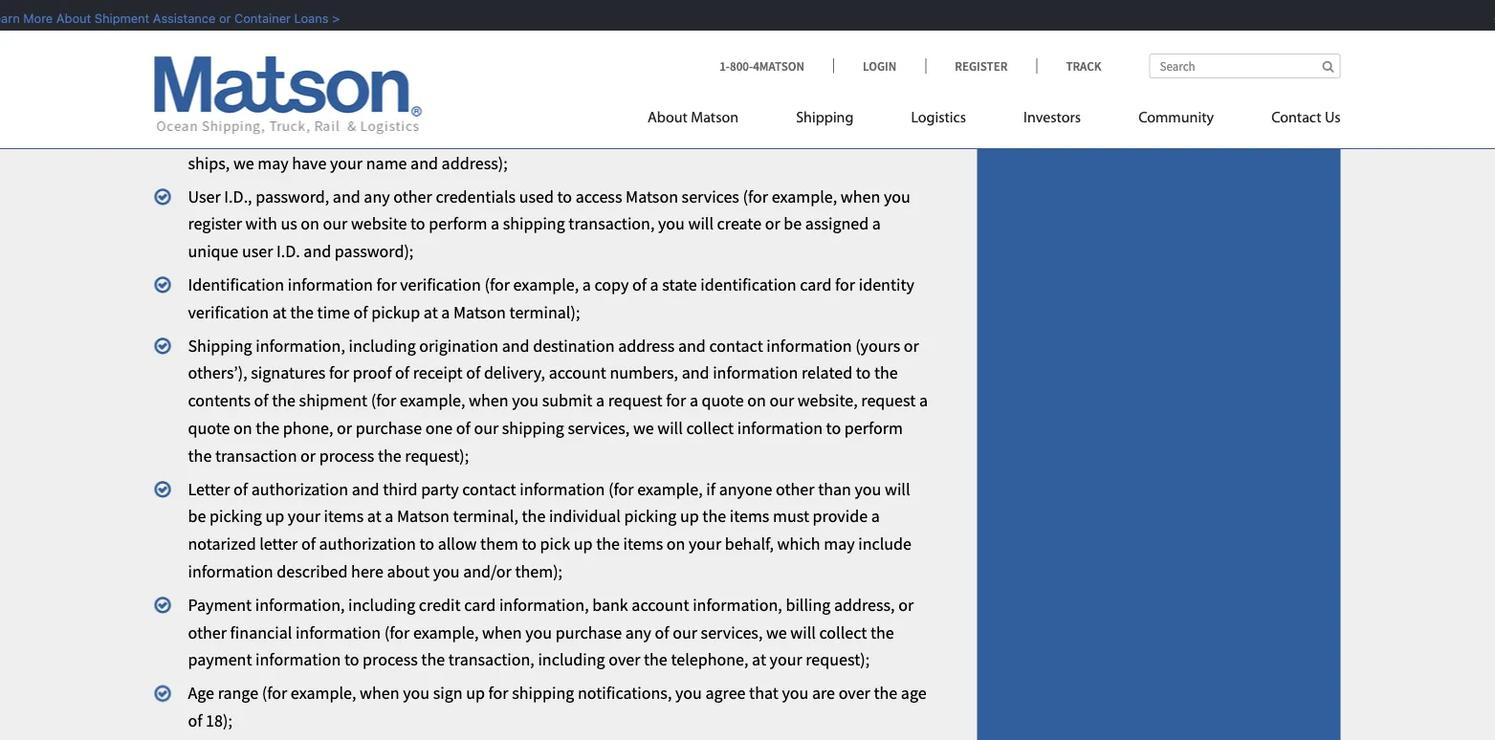 Task type: describe. For each thing, give the bounding box(es) containing it.
(for inside the identification information for verification (for example, a copy of a state identification card for identity verification at the time of pickup at a matson terminal);
[[485, 274, 510, 296]]

0 vertical spatial provide
[[812, 42, 867, 64]]

number,
[[188, 98, 248, 119]]

example, inside the identifiers, such as individual contact and identification information, including name, email address, postal address, and phone number (for example, when you register with us on our website to perform shipping transactions, call our company, or sign up for promotional materials, you may provide your name, address, email address, and telephone number; when you provide us with your cellular phone number, you register for our matson automated notification program, and agree to receiving automated text messages regarding the status of your shipment; or if you serve as a military service member on our ships, we may have your name and address);
[[470, 15, 536, 36]]

the up notifications,
[[644, 650, 668, 671]]

bank
[[592, 595, 628, 616]]

information down financial
[[256, 650, 341, 671]]

800-
[[730, 58, 753, 74]]

register
[[955, 58, 1008, 74]]

agree inside the identifiers, such as individual contact and identification information, including name, email address, postal address, and phone number (for example, when you register with us on our website to perform shipping transactions, call our company, or sign up for promotional materials, you may provide your name, address, email address, and telephone number; when you provide us with your cellular phone number, you register for our matson automated notification program, and agree to receiving automated text messages regarding the status of your shipment; or if you serve as a military service member on our ships, we may have your name and address);
[[719, 98, 760, 119]]

login link
[[833, 58, 925, 74]]

logistics
[[911, 111, 966, 126]]

identifiers, such as individual contact and identification information, including name, email address, postal address, and phone number (for example, when you register with us on our website to perform shipping transactions, call our company, or sign up for promotional materials, you may provide your name, address, email address, and telephone number; when you provide us with your cellular phone number, you register for our matson automated notification program, and agree to receiving automated text messages regarding the status of your shipment; or if you serve as a military service member on our ships, we may have your name and address);
[[188, 0, 929, 174]]

matson inside the identifiers, such as individual contact and identification information, including name, email address, postal address, and phone number (for example, when you register with us on our website to perform shipping transactions, call our company, or sign up for promotional materials, you may provide your name, address, email address, and telephone number; when you provide us with your cellular phone number, you register for our matson automated notification program, and agree to receiving automated text messages regarding the status of your shipment; or if you serve as a military service member on our ships, we may have your name and address);
[[391, 98, 444, 119]]

if inside the identifiers, such as individual contact and identification information, including name, email address, postal address, and phone number (for example, when you register with us on our website to perform shipping transactions, call our company, or sign up for promotional materials, you may provide your name, address, email address, and telephone number; when you provide us with your cellular phone number, you register for our matson automated notification program, and agree to receiving automated text messages regarding the status of your shipment; or if you serve as a military service member on our ships, we may have your name and address);
[[587, 125, 597, 147]]

our up the 1-800-4matson on the top of the page
[[748, 15, 772, 36]]

process inside payment information, including credit card information, bank account information, billing address, or other financial information (for example, when you purchase any of our services, we will collect the payment information to process the transaction, including over the telephone, at your request);
[[363, 650, 418, 671]]

to down the website,
[[826, 418, 841, 439]]

be inside letter of authorization and third party contact information (for example, if anyone other than you will be picking up your items at a matson terminal, the individual picking up the items must provide a notarized letter of authorization to allow them to pick up the items on your behalf, which may include information described here about you and/or them);
[[188, 506, 206, 528]]

identifiers,
[[188, 0, 265, 9]]

to left pick
[[522, 534, 537, 555]]

1 vertical spatial authorization
[[319, 534, 416, 555]]

origination
[[419, 335, 499, 357]]

at right pickup
[[424, 302, 438, 323]]

party
[[421, 479, 459, 500]]

credentials
[[436, 186, 516, 207]]

them);
[[515, 561, 563, 583]]

0 vertical spatial authorization
[[251, 479, 348, 500]]

a inside the identifiers, such as individual contact and identification information, including name, email address, postal address, and phone number (for example, when you register with us on our website to perform shipping transactions, call our company, or sign up for promotional materials, you may provide your name, address, email address, and telephone number; when you provide us with your cellular phone number, you register for our matson automated notification program, and agree to receiving automated text messages regarding the status of your shipment; or if you serve as a military service member on our ships, we may have your name and address);
[[692, 125, 700, 147]]

be inside "user i.d., password, and any other credentials used to access matson services (for example, when you register with us on our website to perform a shipping transaction, you will create or be assigned a unique user i.d. and password);"
[[784, 213, 802, 235]]

the down anyone
[[703, 506, 726, 528]]

or down phone,
[[300, 445, 316, 467]]

we inside the identifiers, such as individual contact and identification information, including name, email address, postal address, and phone number (for example, when you register with us on our website to perform shipping transactions, call our company, or sign up for promotional materials, you may provide your name, address, email address, and telephone number; when you provide us with your cellular phone number, you register for our matson automated notification program, and agree to receiving automated text messages regarding the status of your shipment; or if you serve as a military service member on our ships, we may have your name and address);
[[233, 153, 254, 174]]

for down numbers,
[[666, 390, 686, 412]]

that
[[749, 683, 779, 705]]

the down include
[[871, 622, 894, 644]]

financial
[[230, 622, 292, 644]]

information, up telephone, on the bottom of the page
[[693, 595, 782, 616]]

other for account
[[188, 622, 227, 644]]

to up the login link
[[835, 15, 850, 36]]

at down identification
[[272, 302, 287, 323]]

including up age range (for example, when you sign up for shipping notifications, you agree that you are over the age of 18);
[[538, 650, 605, 671]]

2 horizontal spatial with
[[734, 70, 765, 91]]

them
[[480, 534, 518, 555]]

you down telephone, on the bottom of the page
[[675, 683, 702, 705]]

of up the described on the left bottom of the page
[[301, 534, 316, 555]]

of down signatures
[[254, 390, 268, 412]]

may inside letter of authorization and third party contact information (for example, if anyone other than you will be picking up your items at a matson terminal, the individual picking up the items must provide a notarized letter of authorization to allow them to pick up the items on your behalf, which may include information described here about you and/or them);
[[824, 534, 855, 555]]

or up telephone
[[481, 42, 496, 64]]

our down "automated"
[[904, 125, 928, 147]]

shipping for shipping information, including origination and destination address and contact information (yours or others'), signatures for proof of receipt of delivery, account numbers, and information related to the contents of the shipment (for example, when you submit a request for a quote on our website, request a quote on the phone, or purchase one of our shipping services, we will collect information to perform the transaction or process the request);
[[188, 335, 252, 357]]

2 horizontal spatial register
[[613, 15, 667, 36]]

the inside the identification information for verification (for example, a copy of a state identification card for identity verification at the time of pickup at a matson terminal);
[[290, 302, 314, 323]]

and down status
[[411, 153, 438, 174]]

transactions,
[[254, 42, 347, 64]]

information, down the described on the left bottom of the page
[[255, 595, 345, 616]]

of inside age range (for example, when you sign up for shipping notifications, you agree that you are over the age of 18);
[[188, 711, 202, 732]]

our inside payment information, including credit card information, bank account information, billing address, or other financial information (for example, when you purchase any of our services, we will collect the payment information to process the transaction, including over the telephone, at your request);
[[673, 622, 697, 644]]

collect inside shipping information, including origination and destination address and contact information (yours or others'), signatures for proof of receipt of delivery, account numbers, and information related to the contents of the shipment (for example, when you submit a request for a quote on our website, request a quote on the phone, or purchase one of our shipping services, we will collect information to perform the transaction or process the request);
[[686, 418, 734, 439]]

company,
[[407, 42, 478, 64]]

individual inside the identifiers, such as individual contact and identification information, including name, email address, postal address, and phone number (for example, when you register with us on our website to perform shipping transactions, call our company, or sign up for promotional materials, you may provide your name, address, email address, and telephone number; when you provide us with your cellular phone number, you register for our matson automated notification program, and agree to receiving automated text messages regarding the status of your shipment; or if you serve as a military service member on our ships, we may have your name and address);
[[325, 0, 397, 9]]

transaction, inside "user i.d., password, and any other credentials used to access matson services (for example, when you register with us on our website to perform a shipping transaction, you will create or be assigned a unique user i.d. and password);"
[[569, 213, 655, 235]]

services
[[682, 186, 739, 207]]

our left the website,
[[770, 390, 794, 412]]

for up shipment
[[329, 363, 349, 384]]

and right numbers,
[[682, 363, 710, 384]]

blue matson logo with ocean, shipping, truck, rail and logistics written beneath it. image
[[155, 56, 422, 135]]

letter of authorization and third party contact information (for example, if anyone other than you will be picking up your items at a matson terminal, the individual picking up the items must provide a notarized letter of authorization to allow them to pick up the items on your behalf, which may include information described here about you and/or them);
[[188, 479, 912, 583]]

range
[[218, 683, 258, 705]]

copy
[[595, 274, 629, 296]]

on inside letter of authorization and third party contact information (for example, if anyone other than you will be picking up your items at a matson terminal, the individual picking up the items must provide a notarized letter of authorization to allow them to pick up the items on your behalf, which may include information described here about you and/or them);
[[667, 534, 685, 555]]

age
[[901, 683, 927, 705]]

our inside "user i.d., password, and any other credentials used to access matson services (for example, when you register with us on our website to perform a shipping transaction, you will create or be assigned a unique user i.d. and password);"
[[323, 213, 348, 235]]

example, inside age range (for example, when you sign up for shipping notifications, you agree that you are over the age of 18);
[[291, 683, 356, 705]]

of right copy
[[632, 274, 647, 296]]

over inside age range (for example, when you sign up for shipping notifications, you agree that you are over the age of 18);
[[839, 683, 871, 705]]

request); inside payment information, including credit card information, bank account information, billing address, or other financial information (for example, when you purchase any of our services, we will collect the payment information to process the transaction, including over the telephone, at your request);
[[806, 650, 870, 671]]

including inside shipping information, including origination and destination address and contact information (yours or others'), signatures for proof of receipt of delivery, account numbers, and information related to the contents of the shipment (for example, when you submit a request for a quote on our website, request a quote on the phone, or purchase one of our shipping services, we will collect information to perform the transaction or process the request);
[[349, 335, 416, 357]]

or right the (yours
[[904, 335, 919, 357]]

status
[[392, 125, 435, 147]]

such
[[269, 0, 303, 9]]

messages
[[219, 125, 289, 147]]

and right i.d.
[[304, 241, 331, 263]]

assigned
[[805, 213, 869, 235]]

sign inside the identifiers, such as individual contact and identification information, including name, email address, postal address, and phone number (for example, when you register with us on our website to perform shipping transactions, call our company, or sign up for promotional materials, you may provide your name, address, email address, and telephone number; when you provide us with your cellular phone number, you register for our matson automated notification program, and agree to receiving automated text messages regarding the status of your shipment; or if you serve as a military service member on our ships, we may have your name and address);
[[500, 42, 529, 64]]

perform inside the identifiers, such as individual contact and identification information, including name, email address, postal address, and phone number (for example, when you register with us on our website to perform shipping transactions, call our company, or sign up for promotional materials, you may provide your name, address, email address, and telephone number; when you provide us with your cellular phone number, you register for our matson automated notification program, and agree to receiving automated text messages regarding the status of your shipment; or if you serve as a military service member on our ships, we may have your name and address);
[[853, 15, 912, 36]]

community link
[[1110, 101, 1243, 140]]

contact us
[[1272, 111, 1341, 126]]

individual inside letter of authorization and third party contact information (for example, if anyone other than you will be picking up your items at a matson terminal, the individual picking up the items must provide a notarized letter of authorization to allow them to pick up the items on your behalf, which may include information described here about you and/or them);
[[549, 506, 621, 528]]

your inside payment information, including credit card information, bank account information, billing address, or other financial information (for example, when you purchase any of our services, we will collect the payment information to process the transaction, including over the telephone, at your request);
[[770, 650, 802, 671]]

information down the notarized
[[188, 561, 273, 583]]

contact inside letter of authorization and third party contact information (for example, if anyone other than you will be picking up your items at a matson terminal, the individual picking up the items must provide a notarized letter of authorization to allow them to pick up the items on your behalf, which may include information described here about you and/or them);
[[462, 479, 516, 500]]

for inside age range (for example, when you sign up for shipping notifications, you agree that you are over the age of 18);
[[488, 683, 509, 705]]

address
[[618, 335, 675, 357]]

terminal);
[[510, 302, 580, 323]]

for up pickup
[[377, 274, 397, 296]]

example, inside "user i.d., password, and any other credentials used to access matson services (for example, when you register with us on our website to perform a shipping transaction, you will create or be assigned a unique user i.d. and password);"
[[772, 186, 837, 207]]

the right pick
[[596, 534, 620, 555]]

our right call
[[379, 42, 404, 64]]

website inside "user i.d., password, and any other credentials used to access matson services (for example, when you register with us on our website to perform a shipping transaction, you will create or be assigned a unique user i.d. and password);"
[[351, 213, 407, 235]]

shipping inside shipping information, including origination and destination address and contact information (yours or others'), signatures for proof of receipt of delivery, account numbers, and information related to the contents of the shipment (for example, when you submit a request for a quote on our website, request a quote on the phone, or purchase one of our shipping services, we will collect information to perform the transaction or process the request);
[[502, 418, 564, 439]]

the down credit
[[421, 650, 445, 671]]

information, inside the identifiers, such as individual contact and identification information, including name, email address, postal address, and phone number (for example, when you register with us on our website to perform shipping transactions, call our company, or sign up for promotional materials, you may provide your name, address, email address, and telephone number; when you provide us with your cellular phone number, you register for our matson automated notification program, and agree to receiving automated text messages regarding the status of your shipment; or if you serve as a military service member on our ships, we may have your name and address);
[[588, 0, 678, 9]]

you up promotional
[[582, 15, 609, 36]]

serve
[[630, 125, 669, 147]]

access
[[576, 186, 622, 207]]

you left serve
[[600, 125, 627, 147]]

terminal,
[[453, 506, 518, 528]]

address, down transactions,
[[237, 70, 298, 91]]

you right than
[[855, 479, 882, 500]]

18);
[[206, 711, 232, 732]]

website inside the identifiers, such as individual contact and identification information, including name, email address, postal address, and phone number (for example, when you register with us on our website to perform shipping transactions, call our company, or sign up for promotional materials, you may provide your name, address, email address, and telephone number; when you provide us with your cellular phone number, you register for our matson automated notification program, and agree to receiving automated text messages regarding the status of your shipment; or if you serve as a military service member on our ships, we may have your name and address);
[[776, 15, 832, 36]]

payment
[[188, 650, 252, 671]]

or inside payment information, including credit card information, bank account information, billing address, or other financial information (for example, when you purchase any of our services, we will collect the payment information to process the transaction, including over the telephone, at your request);
[[899, 595, 914, 616]]

telephone
[[440, 70, 513, 91]]

password,
[[256, 186, 329, 207]]

on down "automated"
[[881, 125, 900, 147]]

including down here in the bottom of the page
[[348, 595, 415, 616]]

to down the (yours
[[856, 363, 871, 384]]

card inside payment information, including credit card information, bank account information, billing address, or other financial information (for example, when you purchase any of our services, we will collect the payment information to process the transaction, including over the telephone, at your request);
[[464, 595, 496, 616]]

address, down call
[[345, 70, 405, 91]]

for up number;
[[555, 42, 575, 64]]

example, inside payment information, including credit card information, bank account information, billing address, or other financial information (for example, when you purchase any of our services, we will collect the payment information to process the transaction, including over the telephone, at your request);
[[413, 622, 479, 644]]

purchase inside shipping information, including origination and destination address and contact information (yours or others'), signatures for proof of receipt of delivery, account numbers, and information related to the contents of the shipment (for example, when you submit a request for a quote on our website, request a quote on the phone, or purchase one of our shipping services, we will collect information to perform the transaction or process the request);
[[356, 418, 422, 439]]

the up pick
[[522, 506, 546, 528]]

about
[[387, 561, 430, 583]]

your left behalf,
[[689, 534, 722, 555]]

call
[[351, 42, 376, 64]]

user i.d., password, and any other credentials used to access matson services (for example, when you register with us on our website to perform a shipping transaction, you will create or be assigned a unique user i.d. and password);
[[188, 186, 911, 263]]

1 horizontal spatial phone
[[862, 70, 908, 91]]

information down the described on the left bottom of the page
[[296, 622, 381, 644]]

matson inside letter of authorization and third party contact information (for example, if anyone other than you will be picking up your items at a matson terminal, the individual picking up the items must provide a notarized letter of authorization to allow them to pick up the items on your behalf, which may include information described here about you and/or them);
[[397, 506, 450, 528]]

of right time at the top of page
[[354, 302, 368, 323]]

with inside "user i.d., password, and any other credentials used to access matson services (for example, when you register with us on our website to perform a shipping transaction, you will create or be assigned a unique user i.d. and password);"
[[246, 213, 277, 235]]

1 vertical spatial provide
[[655, 70, 710, 91]]

notifications,
[[578, 683, 672, 705]]

1 vertical spatial quote
[[188, 418, 230, 439]]

contents
[[188, 390, 251, 412]]

when inside shipping information, including origination and destination address and contact information (yours or others'), signatures for proof of receipt of delivery, account numbers, and information related to the contents of the shipment (for example, when you submit a request for a quote on our website, request a quote on the phone, or purchase one of our shipping services, we will collect information to perform the transaction or process the request);
[[469, 390, 509, 412]]

sign inside age range (for example, when you sign up for shipping notifications, you agree that you are over the age of 18);
[[433, 683, 463, 705]]

contact
[[1272, 111, 1322, 126]]

and down company,
[[409, 70, 437, 91]]

you down credit
[[403, 683, 430, 705]]

1 vertical spatial verification
[[188, 302, 269, 323]]

others'),
[[188, 363, 248, 384]]

identity
[[859, 274, 915, 296]]

0 vertical spatial verification
[[400, 274, 481, 296]]

transaction, inside payment information, including credit card information, bank account information, billing address, or other financial information (for example, when you purchase any of our services, we will collect the payment information to process the transaction, including over the telephone, at your request);
[[448, 650, 535, 671]]

which
[[777, 534, 821, 555]]

information left related
[[713, 363, 798, 384]]

have
[[292, 153, 327, 174]]

military
[[704, 125, 760, 147]]

for up regarding
[[339, 98, 360, 119]]

or down shipment
[[337, 418, 352, 439]]

your up "automated"
[[870, 42, 903, 64]]

of right letter
[[234, 479, 248, 500]]

you up program,
[[625, 70, 652, 91]]

0 vertical spatial email
[[801, 0, 841, 9]]

1 vertical spatial may
[[258, 153, 289, 174]]

here
[[351, 561, 384, 583]]

up inside age range (for example, when you sign up for shipping notifications, you agree that you are over the age of 18);
[[466, 683, 485, 705]]

and up company,
[[458, 0, 486, 9]]

pick
[[540, 534, 570, 555]]

time
[[317, 302, 350, 323]]

shipping link
[[767, 101, 883, 140]]

transaction
[[215, 445, 297, 467]]

(yours
[[855, 335, 900, 357]]

the up transaction
[[256, 418, 279, 439]]

password);
[[335, 241, 414, 263]]

or down "notification"
[[569, 125, 584, 147]]

track
[[1066, 58, 1102, 74]]

logistics link
[[883, 101, 995, 140]]

example, inside letter of authorization and third party contact information (for example, if anyone other than you will be picking up your items at a matson terminal, the individual picking up the items must provide a notarized letter of authorization to allow them to pick up the items on your behalf, which may include information described here about you and/or them);
[[637, 479, 703, 500]]

and right address
[[678, 335, 706, 357]]

delivery,
[[484, 363, 545, 384]]

third
[[383, 479, 418, 500]]

the up third
[[378, 445, 402, 467]]

to up password);
[[410, 213, 425, 235]]

you left are
[[782, 683, 809, 705]]

shipment;
[[492, 125, 565, 147]]

user
[[242, 241, 273, 263]]

address, up the login link
[[844, 0, 905, 9]]

1 horizontal spatial quote
[[702, 390, 744, 412]]

matson inside top menu navigation
[[691, 111, 739, 126]]

(for inside letter of authorization and third party contact information (for example, if anyone other than you will be picking up your items at a matson terminal, the individual picking up the items must provide a notarized letter of authorization to allow them to pick up the items on your behalf, which may include information described here about you and/or them);
[[609, 479, 634, 500]]

we inside payment information, including credit card information, bank account information, billing address, or other financial information (for example, when you purchase any of our services, we will collect the payment information to process the transaction, including over the telephone, at your request);
[[766, 622, 787, 644]]

4matson
[[753, 58, 805, 74]]

services, inside shipping information, including origination and destination address and contact information (yours or others'), signatures for proof of receipt of delivery, account numbers, and information related to the contents of the shipment (for example, when you submit a request for a quote on our website, request a quote on the phone, or purchase one of our shipping services, we will collect information to perform the transaction or process the request);
[[568, 418, 630, 439]]

collect inside payment information, including credit card information, bank account information, billing address, or other financial information (for example, when you purchase any of our services, we will collect the payment information to process the transaction, including over the telephone, at your request);
[[819, 622, 867, 644]]

phone,
[[283, 418, 333, 439]]

identification inside the identification information for verification (for example, a copy of a state identification card for identity verification at the time of pickup at a matson terminal);
[[701, 274, 797, 296]]

identification inside the identifiers, such as individual contact and identification information, including name, email address, postal address, and phone number (for example, when you register with us on our website to perform shipping transactions, call our company, or sign up for promotional materials, you may provide your name, address, email address, and telephone number; when you provide us with your cellular phone number, you register for our matson automated notification program, and agree to receiving automated text messages regarding the status of your shipment; or if you serve as a military service member on our ships, we may have your name and address);
[[489, 0, 585, 9]]

program,
[[619, 98, 685, 119]]

name
[[366, 153, 407, 174]]

any inside payment information, including credit card information, bank account information, billing address, or other financial information (for example, when you purchase any of our services, we will collect the payment information to process the transaction, including over the telephone, at your request);
[[625, 622, 652, 644]]

and inside letter of authorization and third party contact information (for example, if anyone other than you will be picking up your items at a matson terminal, the individual picking up the items must provide a notarized letter of authorization to allow them to pick up the items on your behalf, which may include information described here about you and/or them);
[[352, 479, 379, 500]]

for left identity
[[835, 274, 855, 296]]

information down the website,
[[737, 418, 823, 439]]

and up delivery,
[[502, 335, 530, 357]]

must
[[773, 506, 809, 528]]

shipment
[[299, 390, 368, 412]]

user
[[188, 186, 221, 207]]

shipping information, including origination and destination address and contact information (yours or others'), signatures for proof of receipt of delivery, account numbers, and information related to the contents of the shipment (for example, when you submit a request for a quote on our website, request a quote on the phone, or purchase one of our shipping services, we will collect information to perform the transaction or process the request);
[[188, 335, 928, 467]]

cellular
[[805, 70, 858, 91]]

used
[[519, 186, 554, 207]]

shipping for shipping
[[796, 111, 854, 126]]

than
[[818, 479, 851, 500]]

0 horizontal spatial as
[[306, 0, 322, 9]]

number;
[[517, 70, 578, 91]]

the down the (yours
[[874, 363, 898, 384]]

anyone
[[719, 479, 773, 500]]

and up transactions,
[[300, 15, 328, 36]]

letter
[[188, 479, 230, 500]]

of right one
[[456, 418, 471, 439]]

register link
[[925, 58, 1037, 74]]

(for inside age range (for example, when you sign up for shipping notifications, you agree that you are over the age of 18);
[[262, 683, 287, 705]]



Task type: locate. For each thing, give the bounding box(es) containing it.
us
[[705, 15, 722, 36], [714, 70, 730, 91], [281, 213, 297, 235]]

search image
[[1323, 60, 1334, 72]]

shipping down cellular
[[796, 111, 854, 126]]

other down 'name'
[[393, 186, 432, 207]]

provide inside letter of authorization and third party contact information (for example, if anyone other than you will be picking up your items at a matson terminal, the individual picking up the items must provide a notarized letter of authorization to allow them to pick up the items on your behalf, which may include information described here about you and/or them);
[[813, 506, 868, 528]]

request); inside shipping information, including origination and destination address and contact information (yours or others'), signatures for proof of receipt of delivery, account numbers, and information related to the contents of the shipment (for example, when you submit a request for a quote on our website, request a quote on the phone, or purchase one of our shipping services, we will collect information to perform the transaction or process the request);
[[405, 445, 469, 467]]

over
[[609, 650, 640, 671], [839, 683, 871, 705]]

signatures
[[251, 363, 326, 384]]

2 vertical spatial other
[[188, 622, 227, 644]]

login
[[863, 58, 897, 74]]

services, inside payment information, including credit card information, bank account information, billing address, or other financial information (for example, when you purchase any of our services, we will collect the payment information to process the transaction, including over the telephone, at your request);
[[701, 622, 763, 644]]

on left the website,
[[747, 390, 766, 412]]

purchase inside payment information, including credit card information, bank account information, billing address, or other financial information (for example, when you purchase any of our services, we will collect the payment information to process the transaction, including over the telephone, at your request);
[[556, 622, 622, 644]]

1 horizontal spatial as
[[672, 125, 688, 147]]

0 vertical spatial us
[[705, 15, 722, 36]]

at inside letter of authorization and third party contact information (for example, if anyone other than you will be picking up your items at a matson terminal, the individual picking up the items must provide a notarized letter of authorization to allow them to pick up the items on your behalf, which may include information described here about you and/or them);
[[367, 506, 381, 528]]

1 horizontal spatial if
[[706, 479, 716, 500]]

0 vertical spatial account
[[549, 363, 606, 384]]

2 vertical spatial perform
[[845, 418, 903, 439]]

up inside the identifiers, such as individual contact and identification information, including name, email address, postal address, and phone number (for example, when you register with us on our website to perform shipping transactions, call our company, or sign up for promotional materials, you may provide your name, address, email address, and telephone number; when you provide us with your cellular phone number, you register for our matson automated notification program, and agree to receiving automated text messages regarding the status of your shipment; or if you serve as a military service member on our ships, we may have your name and address);
[[533, 42, 552, 64]]

quote up anyone
[[702, 390, 744, 412]]

1-
[[720, 58, 730, 74]]

letter
[[260, 534, 298, 555]]

contact us link
[[1243, 101, 1341, 140]]

0 horizontal spatial picking
[[210, 506, 262, 528]]

(for inside "user i.d., password, and any other credentials used to access matson services (for example, when you register with us on our website to perform a shipping transaction, you will create or be assigned a unique user i.d. and password);"
[[743, 186, 768, 207]]

0 vertical spatial with
[[670, 15, 702, 36]]

individual
[[325, 0, 397, 9], [549, 506, 621, 528]]

perform down credentials
[[429, 213, 487, 235]]

email up 4matson
[[801, 0, 841, 9]]

shipping inside the identifiers, such as individual contact and identification information, including name, email address, postal address, and phone number (for example, when you register with us on our website to perform shipping transactions, call our company, or sign up for promotional materials, you may provide your name, address, email address, and telephone number; when you provide us with your cellular phone number, you register for our matson automated notification program, and agree to receiving automated text messages regarding the status of your shipment; or if you serve as a military service member on our ships, we may have your name and address);
[[188, 42, 250, 64]]

1 vertical spatial purchase
[[556, 622, 622, 644]]

notification
[[531, 98, 615, 119]]

(for inside payment information, including credit card information, bank account information, billing address, or other financial information (for example, when you purchase any of our services, we will collect the payment information to process the transaction, including over the telephone, at your request);
[[384, 622, 410, 644]]

0 horizontal spatial website
[[351, 213, 407, 235]]

1 horizontal spatial purchase
[[556, 622, 622, 644]]

if left anyone
[[706, 479, 716, 500]]

0 vertical spatial may
[[777, 42, 808, 64]]

2 horizontal spatial may
[[824, 534, 855, 555]]

matson up "origination"
[[454, 302, 506, 323]]

your up address);
[[456, 125, 489, 147]]

1 vertical spatial we
[[633, 418, 654, 439]]

will inside "user i.d., password, and any other credentials used to access matson services (for example, when you register with us on our website to perform a shipping transaction, you will create or be assigned a unique user i.d. and password);"
[[688, 213, 714, 235]]

as right such
[[306, 0, 322, 9]]

over inside payment information, including credit card information, bank account information, billing address, or other financial information (for example, when you purchase any of our services, we will collect the payment information to process the transaction, including over the telephone, at your request);
[[609, 650, 640, 671]]

0 vertical spatial website
[[776, 15, 832, 36]]

billing
[[786, 595, 831, 616]]

0 horizontal spatial individual
[[325, 0, 397, 9]]

1 horizontal spatial with
[[670, 15, 702, 36]]

and right about
[[688, 98, 716, 119]]

0 horizontal spatial email
[[301, 70, 341, 91]]

agree inside age range (for example, when you sign up for shipping notifications, you agree that you are over the age of 18);
[[706, 683, 746, 705]]

1 vertical spatial process
[[363, 650, 418, 671]]

if inside letter of authorization and third party contact information (for example, if anyone other than you will be picking up your items at a matson terminal, the individual picking up the items must provide a notarized letter of authorization to allow them to pick up the items on your behalf, which may include information described here about you and/or them);
[[706, 479, 716, 500]]

0 horizontal spatial identification
[[489, 0, 585, 9]]

number
[[381, 15, 438, 36]]

or inside "user i.d., password, and any other credentials used to access matson services (for example, when you register with us on our website to perform a shipping transaction, you will create or be assigned a unique user i.d. and password);"
[[765, 213, 780, 235]]

our up password);
[[323, 213, 348, 235]]

if
[[587, 125, 597, 147], [706, 479, 716, 500]]

0 vertical spatial name,
[[752, 0, 797, 9]]

address,
[[844, 0, 905, 9], [236, 15, 297, 36], [237, 70, 298, 91], [345, 70, 405, 91], [834, 595, 895, 616]]

identification information for verification (for example, a copy of a state identification card for identity verification at the time of pickup at a matson terminal);
[[188, 274, 915, 323]]

the inside age range (for example, when you sign up for shipping notifications, you agree that you are over the age of 18);
[[874, 683, 898, 705]]

regarding
[[292, 125, 361, 147]]

0 horizontal spatial services,
[[568, 418, 630, 439]]

behalf,
[[725, 534, 774, 555]]

provide
[[812, 42, 867, 64], [655, 70, 710, 91], [813, 506, 868, 528]]

0 vertical spatial shipping
[[796, 111, 854, 126]]

credit
[[419, 595, 461, 616]]

1 horizontal spatial picking
[[624, 506, 677, 528]]

request down the (yours
[[861, 390, 916, 412]]

and right password,
[[333, 186, 360, 207]]

0 vertical spatial sign
[[500, 42, 529, 64]]

about
[[648, 111, 688, 126]]

to down here in the bottom of the page
[[344, 650, 359, 671]]

text
[[188, 125, 215, 147]]

other up must
[[776, 479, 815, 500]]

1 horizontal spatial be
[[784, 213, 802, 235]]

submit
[[542, 390, 593, 412]]

sign up number;
[[500, 42, 529, 64]]

1 horizontal spatial individual
[[549, 506, 621, 528]]

items up behalf,
[[730, 506, 770, 528]]

address, inside payment information, including credit card information, bank account information, billing address, or other financial information (for example, when you purchase any of our services, we will collect the payment information to process the transaction, including over the telephone, at your request);
[[834, 595, 895, 616]]

other
[[393, 186, 432, 207], [776, 479, 815, 500], [188, 622, 227, 644]]

0 vertical spatial be
[[784, 213, 802, 235]]

0 horizontal spatial phone
[[331, 15, 377, 36]]

shipping
[[796, 111, 854, 126], [188, 335, 252, 357]]

with right 1-
[[734, 70, 765, 91]]

we down messages on the top of page
[[233, 153, 254, 174]]

0 horizontal spatial with
[[246, 213, 277, 235]]

shipping inside shipping information, including origination and destination address and contact information (yours or others'), signatures for proof of receipt of delivery, account numbers, and information related to the contents of the shipment (for example, when you submit a request for a quote on our website, request a quote on the phone, or purchase one of our shipping services, we will collect information to perform the transaction or process the request);
[[188, 335, 252, 357]]

1 horizontal spatial sign
[[500, 42, 529, 64]]

the up 'name'
[[365, 125, 388, 147]]

unique
[[188, 241, 239, 263]]

information up pick
[[520, 479, 605, 500]]

1 horizontal spatial any
[[625, 622, 652, 644]]

name,
[[752, 0, 797, 9], [188, 70, 233, 91]]

i.d.
[[276, 241, 300, 263]]

matson right about
[[691, 111, 739, 126]]

2 vertical spatial we
[[766, 622, 787, 644]]

described
[[277, 561, 348, 583]]

account right bank
[[632, 595, 689, 616]]

example, inside the identification information for verification (for example, a copy of a state identification card for identity verification at the time of pickup at a matson terminal);
[[513, 274, 579, 296]]

0 vertical spatial process
[[319, 445, 374, 467]]

individual up pick
[[549, 506, 621, 528]]

to left allow
[[419, 534, 434, 555]]

1 vertical spatial us
[[714, 70, 730, 91]]

you inside payment information, including credit card information, bank account information, billing address, or other financial information (for example, when you purchase any of our services, we will collect the payment information to process the transaction, including over the telephone, at your request);
[[525, 622, 552, 644]]

None search field
[[1150, 54, 1341, 78]]

1-800-4matson
[[720, 58, 805, 74]]

may up cellular
[[777, 42, 808, 64]]

0 vertical spatial individual
[[325, 0, 397, 9]]

are
[[812, 683, 835, 705]]

1 horizontal spatial request
[[861, 390, 916, 412]]

us inside "user i.d., password, and any other credentials used to access matson services (for example, when you register with us on our website to perform a shipping transaction, you will create or be assigned a unique user i.d. and password);"
[[281, 213, 297, 235]]

1 vertical spatial with
[[734, 70, 765, 91]]

phone up "automated"
[[862, 70, 908, 91]]

1 vertical spatial account
[[632, 595, 689, 616]]

0 horizontal spatial if
[[587, 125, 597, 147]]

(for
[[441, 15, 467, 36], [743, 186, 768, 207], [485, 274, 510, 296], [371, 390, 396, 412], [609, 479, 634, 500], [384, 622, 410, 644], [262, 683, 287, 705]]

1 horizontal spatial verification
[[400, 274, 481, 296]]

other inside "user i.d., password, and any other credentials used to access matson services (for example, when you register with us on our website to perform a shipping transaction, you will create or be assigned a unique user i.d. and password);"
[[393, 186, 432, 207]]

notarized
[[188, 534, 256, 555]]

include
[[858, 534, 912, 555]]

will inside payment information, including credit card information, bank account information, billing address, or other financial information (for example, when you purchase any of our services, we will collect the payment information to process the transaction, including over the telephone, at your request);
[[791, 622, 816, 644]]

email
[[801, 0, 841, 9], [301, 70, 341, 91]]

address, right billing
[[834, 595, 895, 616]]

on down password,
[[301, 213, 320, 235]]

0 vertical spatial quote
[[702, 390, 744, 412]]

over up notifications,
[[609, 650, 640, 671]]

1 vertical spatial as
[[672, 125, 688, 147]]

phone up call
[[331, 15, 377, 36]]

process inside shipping information, including origination and destination address and contact information (yours or others'), signatures for proof of receipt of delivery, account numbers, and information related to the contents of the shipment (for example, when you submit a request for a quote on our website, request a quote on the phone, or purchase one of our shipping services, we will collect information to perform the transaction or process the request);
[[319, 445, 374, 467]]

allow
[[438, 534, 477, 555]]

0 horizontal spatial card
[[464, 595, 496, 616]]

information, down them);
[[499, 595, 589, 616]]

0 vertical spatial purchase
[[356, 418, 422, 439]]

example, up telephone
[[470, 15, 536, 36]]

age
[[188, 683, 214, 705]]

of inside payment information, including credit card information, bank account information, billing address, or other financial information (for example, when you purchase any of our services, we will collect the payment information to process the transaction, including over the telephone, at your request);
[[655, 622, 669, 644]]

website,
[[798, 390, 858, 412]]

you down delivery,
[[512, 390, 539, 412]]

about matson
[[648, 111, 739, 126]]

perform inside "user i.d., password, and any other credentials used to access matson services (for example, when you register with us on our website to perform a shipping transaction, you will create or be assigned a unique user i.d. and password);"
[[429, 213, 487, 235]]

promotional
[[579, 42, 669, 64]]

collect up anyone
[[686, 418, 734, 439]]

you
[[582, 15, 609, 36], [747, 42, 774, 64], [625, 70, 652, 91], [252, 98, 279, 119], [600, 125, 627, 147], [884, 186, 911, 207], [658, 213, 685, 235], [512, 390, 539, 412], [855, 479, 882, 500], [433, 561, 460, 583], [525, 622, 552, 644], [403, 683, 430, 705], [675, 683, 702, 705], [782, 683, 809, 705]]

your up letter at the left of the page
[[288, 506, 320, 528]]

telephone,
[[671, 650, 749, 671]]

1 vertical spatial phone
[[862, 70, 908, 91]]

1 picking from the left
[[210, 506, 262, 528]]

example, up assigned
[[772, 186, 837, 207]]

0 horizontal spatial register
[[188, 213, 242, 235]]

purchase
[[356, 418, 422, 439], [556, 622, 622, 644]]

1 vertical spatial contact
[[709, 335, 763, 357]]

quote
[[702, 390, 744, 412], [188, 418, 230, 439]]

(for inside the identifiers, such as individual contact and identification information, including name, email address, postal address, and phone number (for example, when you register with us on our website to perform shipping transactions, call our company, or sign up for promotional materials, you may provide your name, address, email address, and telephone number; when you provide us with your cellular phone number, you register for our matson automated notification program, and agree to receiving automated text messages regarding the status of your shipment; or if you serve as a military service member on our ships, we may have your name and address);
[[441, 15, 467, 36]]

perform inside shipping information, including origination and destination address and contact information (yours or others'), signatures for proof of receipt of delivery, account numbers, and information related to the contents of the shipment (for example, when you submit a request for a quote on our website, request a quote on the phone, or purchase one of our shipping services, we will collect information to perform the transaction or process the request);
[[845, 418, 903, 439]]

will inside letter of authorization and third party contact information (for example, if anyone other than you will be picking up your items at a matson terminal, the individual picking up the items must provide a notarized letter of authorization to allow them to pick up the items on your behalf, which may include information described here about you and/or them);
[[885, 479, 910, 500]]

the down signatures
[[272, 390, 296, 412]]

community
[[1139, 111, 1214, 126]]

our right one
[[474, 418, 499, 439]]

age range (for example, when you sign up for shipping notifications, you agree that you are over the age of 18);
[[188, 683, 927, 732]]

0 horizontal spatial we
[[233, 153, 254, 174]]

quote down contents
[[188, 418, 230, 439]]

1 vertical spatial email
[[301, 70, 341, 91]]

0 vertical spatial as
[[306, 0, 322, 9]]

identification down the create
[[701, 274, 797, 296]]

1 vertical spatial card
[[464, 595, 496, 616]]

process
[[319, 445, 374, 467], [363, 650, 418, 671]]

on up materials,
[[725, 15, 744, 36]]

information inside the identification information for verification (for example, a copy of a state identification card for identity verification at the time of pickup at a matson terminal);
[[288, 274, 373, 296]]

1 horizontal spatial name,
[[752, 0, 797, 9]]

our
[[748, 15, 772, 36], [379, 42, 404, 64], [363, 98, 388, 119], [904, 125, 928, 147], [323, 213, 348, 235], [770, 390, 794, 412], [474, 418, 499, 439], [673, 622, 697, 644]]

transaction, down credit
[[448, 650, 535, 671]]

of right proof
[[395, 363, 410, 384]]

related
[[802, 363, 853, 384]]

account inside payment information, including credit card information, bank account information, billing address, or other financial information (for example, when you purchase any of our services, we will collect the payment information to process the transaction, including over the telephone, at your request);
[[632, 595, 689, 616]]

identification
[[489, 0, 585, 9], [701, 274, 797, 296]]

contact
[[401, 0, 454, 9], [709, 335, 763, 357], [462, 479, 516, 500]]

2 vertical spatial us
[[281, 213, 297, 235]]

as right serve
[[672, 125, 688, 147]]

you right 1-
[[747, 42, 774, 64]]

to up service
[[763, 98, 778, 119]]

service
[[763, 125, 813, 147]]

our up telephone, on the bottom of the page
[[673, 622, 697, 644]]

postal
[[188, 15, 232, 36]]

agree down telephone, on the bottom of the page
[[706, 683, 746, 705]]

when inside payment information, including credit card information, bank account information, billing address, or other financial information (for example, when you purchase any of our services, we will collect the payment information to process the transaction, including over the telephone, at your request);
[[482, 622, 522, 644]]

we down billing
[[766, 622, 787, 644]]

provide down materials,
[[655, 70, 710, 91]]

Search search field
[[1150, 54, 1341, 78]]

information up related
[[767, 335, 852, 357]]

be
[[784, 213, 802, 235], [188, 506, 206, 528]]

receiving
[[781, 98, 846, 119]]

2 horizontal spatial other
[[776, 479, 815, 500]]

0 vertical spatial services,
[[568, 418, 630, 439]]

0 vertical spatial card
[[800, 274, 832, 296]]

0 horizontal spatial may
[[258, 153, 289, 174]]

for down payment information, including credit card information, bank account information, billing address, or other financial information (for example, when you purchase any of our services, we will collect the payment information to process the transaction, including over the telephone, at your request); on the bottom of page
[[488, 683, 509, 705]]

0 horizontal spatial be
[[188, 506, 206, 528]]

verification up pickup
[[400, 274, 481, 296]]

2 horizontal spatial we
[[766, 622, 787, 644]]

(for inside shipping information, including origination and destination address and contact information (yours or others'), signatures for proof of receipt of delivery, account numbers, and information related to the contents of the shipment (for example, when you submit a request for a quote on our website, request a quote on the phone, or purchase one of our shipping services, we will collect information to perform the transaction or process the request);
[[371, 390, 396, 412]]

a
[[692, 125, 700, 147], [491, 213, 499, 235], [872, 213, 881, 235], [582, 274, 591, 296], [650, 274, 659, 296], [441, 302, 450, 323], [596, 390, 605, 412], [690, 390, 698, 412], [919, 390, 928, 412], [385, 506, 394, 528], [871, 506, 880, 528]]

0 vertical spatial perform
[[853, 15, 912, 36]]

address, down such
[[236, 15, 297, 36]]

register inside "user i.d., password, and any other credentials used to access matson services (for example, when you register with us on our website to perform a shipping transaction, you will create or be assigned a unique user i.d. and password);"
[[188, 213, 242, 235]]

address);
[[442, 153, 508, 174]]

when inside age range (for example, when you sign up for shipping notifications, you agree that you are over the age of 18);
[[360, 683, 400, 705]]

1 horizontal spatial other
[[393, 186, 432, 207]]

1 vertical spatial collect
[[819, 622, 867, 644]]

top menu navigation
[[648, 101, 1341, 140]]

you up messages on the top of page
[[252, 98, 279, 119]]

shipping inside top menu navigation
[[796, 111, 854, 126]]

when inside "user i.d., password, and any other credentials used to access matson services (for example, when you register with us on our website to perform a shipping transaction, you will create or be assigned a unique user i.d. and password);"
[[841, 186, 881, 207]]

information, inside shipping information, including origination and destination address and contact information (yours or others'), signatures for proof of receipt of delivery, account numbers, and information related to the contents of the shipment (for example, when you submit a request for a quote on our website, request a quote on the phone, or purchase one of our shipping services, we will collect information to perform the transaction or process the request);
[[256, 335, 345, 357]]

to inside payment information, including credit card information, bank account information, billing address, or other financial information (for example, when you purchase any of our services, we will collect the payment information to process the transaction, including over the telephone, at your request);
[[344, 650, 359, 671]]

2 picking from the left
[[624, 506, 677, 528]]

will inside shipping information, including origination and destination address and contact information (yours or others'), signatures for proof of receipt of delivery, account numbers, and information related to the contents of the shipment (for example, when you submit a request for a quote on our website, request a quote on the phone, or purchase one of our shipping services, we will collect information to perform the transaction or process the request);
[[658, 418, 683, 439]]

0 horizontal spatial verification
[[188, 302, 269, 323]]

1 horizontal spatial services,
[[701, 622, 763, 644]]

investors
[[1024, 111, 1081, 126]]

0 horizontal spatial items
[[324, 506, 364, 528]]

2 vertical spatial with
[[246, 213, 277, 235]]

your down regarding
[[330, 153, 363, 174]]

0 horizontal spatial transaction,
[[448, 650, 535, 671]]

1 vertical spatial transaction,
[[448, 650, 535, 671]]

of down "origination"
[[466, 363, 481, 384]]

you down the logistics link
[[884, 186, 911, 207]]

pickup
[[371, 302, 420, 323]]

1 horizontal spatial may
[[777, 42, 808, 64]]

payment information, including credit card information, bank account information, billing address, or other financial information (for example, when you purchase any of our services, we will collect the payment information to process the transaction, including over the telephone, at your request);
[[188, 595, 914, 671]]

any down 'name'
[[364, 186, 390, 207]]

on inside "user i.d., password, and any other credentials used to access matson services (for example, when you register with us on our website to perform a shipping transaction, you will create or be assigned a unique user i.d. and password);"
[[301, 213, 320, 235]]

identification
[[188, 274, 284, 296]]

the up letter
[[188, 445, 212, 467]]

1 horizontal spatial shipping
[[796, 111, 854, 126]]

agree
[[719, 98, 760, 119], [706, 683, 746, 705]]

our up 'name'
[[363, 98, 388, 119]]

0 vertical spatial if
[[587, 125, 597, 147]]

us up i.d.
[[281, 213, 297, 235]]

any inside "user i.d., password, and any other credentials used to access matson services (for example, when you register with us on our website to perform a shipping transaction, you will create or be assigned a unique user i.d. and password);"
[[364, 186, 390, 207]]

example, inside shipping information, including origination and destination address and contact information (yours or others'), signatures for proof of receipt of delivery, account numbers, and information related to the contents of the shipment (for example, when you submit a request for a quote on our website, request a quote on the phone, or purchase one of our shipping services, we will collect information to perform the transaction or process the request);
[[400, 390, 465, 412]]

the left time at the top of page
[[290, 302, 314, 323]]

the inside the identifiers, such as individual contact and identification information, including name, email address, postal address, and phone number (for example, when you register with us on our website to perform shipping transactions, call our company, or sign up for promotional materials, you may provide your name, address, email address, and telephone number; when you provide us with your cellular phone number, you register for our matson automated notification program, and agree to receiving automated text messages regarding the status of your shipment; or if you serve as a military service member on our ships, we may have your name and address);
[[365, 125, 388, 147]]

1 horizontal spatial over
[[839, 683, 871, 705]]

we inside shipping information, including origination and destination address and contact information (yours or others'), signatures for proof of receipt of delivery, account numbers, and information related to the contents of the shipment (for example, when you submit a request for a quote on our website, request a quote on the phone, or purchase one of our shipping services, we will collect information to perform the transaction or process the request);
[[633, 418, 654, 439]]

request
[[608, 390, 663, 412], [861, 390, 916, 412]]

track link
[[1037, 58, 1102, 74]]

you down services on the left top
[[658, 213, 685, 235]]

other inside letter of authorization and third party contact information (for example, if anyone other than you will be picking up your items at a matson terminal, the individual picking up the items must provide a notarized letter of authorization to allow them to pick up the items on your behalf, which may include information described here about you and/or them);
[[776, 479, 815, 500]]

other for information
[[776, 479, 815, 500]]

0 vertical spatial other
[[393, 186, 432, 207]]

0 horizontal spatial name,
[[188, 70, 233, 91]]

example, down the receipt
[[400, 390, 465, 412]]

0 horizontal spatial other
[[188, 622, 227, 644]]

us down materials,
[[714, 70, 730, 91]]

1 horizontal spatial email
[[801, 0, 841, 9]]

2 vertical spatial may
[[824, 534, 855, 555]]

perform
[[853, 15, 912, 36], [429, 213, 487, 235], [845, 418, 903, 439]]

may right which
[[824, 534, 855, 555]]

website
[[776, 15, 832, 36], [351, 213, 407, 235]]

collect down billing
[[819, 622, 867, 644]]

state
[[662, 274, 697, 296]]

to right "used"
[[557, 186, 572, 207]]

0 horizontal spatial shipping
[[188, 335, 252, 357]]

0 vertical spatial agree
[[719, 98, 760, 119]]

name, up 1-800-4matson "link"
[[752, 0, 797, 9]]

numbers,
[[610, 363, 678, 384]]

or right the create
[[765, 213, 780, 235]]

account inside shipping information, including origination and destination address and contact information (yours or others'), signatures for proof of receipt of delivery, account numbers, and information related to the contents of the shipment (for example, when you submit a request for a quote on our website, request a quote on the phone, or purchase one of our shipping services, we will collect information to perform the transaction or process the request);
[[549, 363, 606, 384]]

1 vertical spatial website
[[351, 213, 407, 235]]

including inside the identifiers, such as individual contact and identification information, including name, email address, postal address, and phone number (for example, when you register with us on our website to perform shipping transactions, call our company, or sign up for promotional materials, you may provide your name, address, email address, and telephone number; when you provide us with your cellular phone number, you register for our matson automated notification program, and agree to receiving automated text messages regarding the status of your shipment; or if you serve as a military service member on our ships, we may have your name and address);
[[682, 0, 749, 9]]

on
[[725, 15, 744, 36], [881, 125, 900, 147], [301, 213, 320, 235], [747, 390, 766, 412], [234, 418, 252, 439], [667, 534, 685, 555]]

1 horizontal spatial register
[[282, 98, 336, 119]]

shipping inside "user i.d., password, and any other credentials used to access matson services (for example, when you register with us on our website to perform a shipping transaction, you will create or be assigned a unique user i.d. and password);"
[[503, 213, 565, 235]]

with up user
[[246, 213, 277, 235]]

matson inside "user i.d., password, and any other credentials used to access matson services (for example, when you register with us on our website to perform a shipping transaction, you will create or be assigned a unique user i.d. and password);"
[[626, 186, 678, 207]]

will
[[688, 213, 714, 235], [658, 418, 683, 439], [885, 479, 910, 500], [791, 622, 816, 644]]

information
[[288, 274, 373, 296], [767, 335, 852, 357], [713, 363, 798, 384], [737, 418, 823, 439], [520, 479, 605, 500], [188, 561, 273, 583], [296, 622, 381, 644], [256, 650, 341, 671]]

matson down party
[[397, 506, 450, 528]]

of inside the identifiers, such as individual contact and identification information, including name, email address, postal address, and phone number (for example, when you register with us on our website to perform shipping transactions, call our company, or sign up for promotional materials, you may provide your name, address, email address, and telephone number; when you provide us with your cellular phone number, you register for our matson automated notification program, and agree to receiving automated text messages regarding the status of your shipment; or if you serve as a military service member on our ships, we may have your name and address);
[[438, 125, 453, 147]]

us
[[1325, 111, 1341, 126]]

materials,
[[672, 42, 744, 64]]

we
[[233, 153, 254, 174], [633, 418, 654, 439], [766, 622, 787, 644]]

at
[[272, 302, 287, 323], [424, 302, 438, 323], [367, 506, 381, 528], [752, 650, 766, 671]]

card inside the identification information for verification (for example, a copy of a state identification card for identity verification at the time of pickup at a matson terminal);
[[800, 274, 832, 296]]

1 vertical spatial register
[[282, 98, 336, 119]]

1 horizontal spatial transaction,
[[569, 213, 655, 235]]

with up materials,
[[670, 15, 702, 36]]

1 horizontal spatial account
[[632, 595, 689, 616]]

0 vertical spatial phone
[[331, 15, 377, 36]]

your up receiving
[[769, 70, 802, 91]]

at inside payment information, including credit card information, bank account information, billing address, or other financial information (for example, when you purchase any of our services, we will collect the payment information to process the transaction, including over the telephone, at your request);
[[752, 650, 766, 671]]

1 vertical spatial perform
[[429, 213, 487, 235]]

you inside shipping information, including origination and destination address and contact information (yours or others'), signatures for proof of receipt of delivery, account numbers, and information related to the contents of the shipment (for example, when you submit a request for a quote on our website, request a quote on the phone, or purchase one of our shipping services, we will collect information to perform the transaction or process the request);
[[512, 390, 539, 412]]

card
[[800, 274, 832, 296], [464, 595, 496, 616]]

account
[[549, 363, 606, 384], [632, 595, 689, 616]]

matson inside the identification information for verification (for example, a copy of a state identification card for identity verification at the time of pickup at a matson terminal);
[[454, 302, 506, 323]]

on up transaction
[[234, 418, 252, 439]]

request down numbers,
[[608, 390, 663, 412]]

website up password);
[[351, 213, 407, 235]]

0 horizontal spatial any
[[364, 186, 390, 207]]

1 request from the left
[[608, 390, 663, 412]]

example, right range
[[291, 683, 356, 705]]

1 horizontal spatial items
[[623, 534, 663, 555]]

or
[[481, 42, 496, 64], [569, 125, 584, 147], [765, 213, 780, 235], [904, 335, 919, 357], [337, 418, 352, 439], [300, 445, 316, 467], [899, 595, 914, 616]]

register up unique
[[188, 213, 242, 235]]

1 vertical spatial agree
[[706, 683, 746, 705]]

with
[[670, 15, 702, 36], [734, 70, 765, 91], [246, 213, 277, 235]]

0 vertical spatial register
[[613, 15, 667, 36]]

1 vertical spatial name,
[[188, 70, 233, 91]]

contact inside the identifiers, such as individual contact and identification information, including name, email address, postal address, and phone number (for example, when you register with us on our website to perform shipping transactions, call our company, or sign up for promotional materials, you may provide your name, address, email address, and telephone number; when you provide us with your cellular phone number, you register for our matson automated notification program, and agree to receiving automated text messages regarding the status of your shipment; or if you serve as a military service member on our ships, we may have your name and address);
[[401, 0, 454, 9]]

automated
[[850, 98, 929, 119]]

0 vertical spatial request);
[[405, 445, 469, 467]]

2 horizontal spatial items
[[730, 506, 770, 528]]

2 request from the left
[[861, 390, 916, 412]]

shipping inside age range (for example, when you sign up for shipping notifications, you agree that you are over the age of 18);
[[512, 683, 574, 705]]

you down allow
[[433, 561, 460, 583]]

1 vertical spatial over
[[839, 683, 871, 705]]



Task type: vqa. For each thing, say whether or not it's contained in the screenshot.
top the which
no



